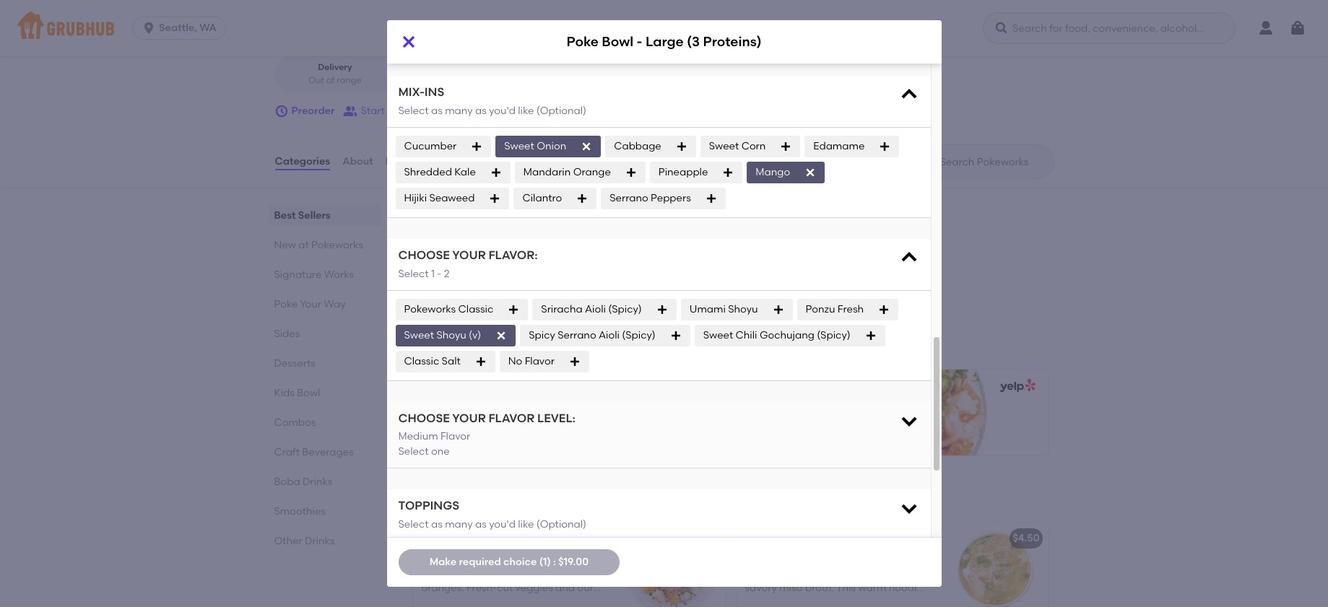 Task type: locate. For each thing, give the bounding box(es) containing it.
corn
[[742, 140, 766, 152]]

best sellers
[[274, 210, 331, 222]]

chicken
[[745, 533, 786, 545]]

other
[[274, 535, 302, 548]]

1 vertical spatial you'd
[[489, 518, 516, 531]]

order down ins
[[419, 105, 445, 117]]

1 vertical spatial serrano
[[558, 329, 596, 341]]

1 vertical spatial •
[[452, 75, 455, 85]]

torch
[[404, 29, 431, 41]]

1 vertical spatial choose
[[398, 412, 450, 425]]

signature works
[[274, 269, 354, 281]]

as up luxe lobster bowl
[[475, 518, 487, 531]]

0 vertical spatial choose
[[398, 249, 450, 262]]

1 vertical spatial $15.65
[[682, 533, 713, 545]]

select inside choose your flavor: select 1 - 2
[[398, 268, 429, 280]]

new at pokeworks up the signature works
[[274, 239, 363, 251]]

combined
[[855, 553, 905, 565]]

bowl down toppings select as many as you'd like (optional)
[[487, 533, 511, 545]]

0 horizontal spatial •
[[397, 3, 401, 16]]

toppings select as many as you'd like (optional)
[[398, 499, 587, 531]]

(425)
[[403, 3, 428, 16]]

broth.
[[805, 582, 834, 595]]

sweet down umami shoyu
[[703, 329, 733, 341]]

0 vertical spatial sellers
[[298, 210, 331, 222]]

you'd up make required choice (1) : $19.00
[[489, 518, 516, 531]]

- right 1
[[437, 268, 442, 280]]

0 horizontal spatial with
[[745, 568, 766, 580]]

peppers
[[651, 192, 691, 204]]

1 vertical spatial with
[[833, 597, 853, 607]]

on down (v)
[[477, 345, 490, 357]]

delicate
[[768, 568, 808, 580]]

first
[[492, 244, 511, 256]]

1 like from the top
[[518, 105, 534, 117]]

1 vertical spatial new at pokeworks
[[410, 489, 551, 507]]

1 vertical spatial pokeworks
[[404, 303, 456, 315]]

1 select from the top
[[398, 105, 429, 117]]

green
[[856, 597, 884, 607]]

good food
[[361, 26, 406, 36]]

reviews button
[[385, 136, 426, 188]]

1 vertical spatial sellers
[[447, 324, 497, 342]]

new at pokeworks
[[274, 239, 363, 251], [410, 489, 551, 507]]

choose for flavor:
[[398, 249, 450, 262]]

chicken noodle soup image
[[940, 523, 1048, 607]]

like up "sweet onion"
[[518, 105, 534, 117]]

0 vertical spatial aioli
[[585, 303, 606, 315]]

1 vertical spatial order
[[419, 105, 445, 117]]

1 vertical spatial of
[[547, 244, 556, 256]]

new up signature
[[274, 239, 296, 251]]

0 horizontal spatial yelp image
[[674, 379, 712, 393]]

aioli up spicy serrano aioli (spicy)
[[585, 303, 606, 315]]

shoyu
[[728, 303, 758, 315], [437, 329, 466, 341]]

many down 10–20
[[445, 105, 473, 117]]

sweet left onion
[[504, 140, 534, 152]]

(optional) up :
[[537, 518, 587, 531]]

best down categories button
[[274, 210, 296, 222]]

- inside poke bowl - regular (2 proteins) $15.65
[[477, 409, 481, 421]]

on left first
[[478, 244, 490, 256]]

preorder button
[[274, 98, 335, 124]]

on for off
[[478, 244, 490, 256]]

svg image for sweet onion
[[581, 141, 592, 152]]

(spicy)
[[608, 303, 642, 315], [622, 329, 656, 341], [817, 329, 851, 341]]

bowl inside poke bowl - regular (2 proteins) $15.65
[[450, 409, 474, 421]]

1 horizontal spatial serrano
[[610, 192, 648, 204]]

many inside mix-ins select as many as you'd like (optional)
[[445, 105, 473, 117]]

drinks for boba drinks
[[303, 476, 333, 488]]

1 vertical spatial aioli
[[599, 329, 620, 341]]

flavor right no
[[525, 355, 555, 367]]

• right ne at the left top
[[397, 3, 401, 16]]

way for your
[[324, 298, 346, 311]]

2 vertical spatial -
[[477, 409, 481, 421]]

like up choice
[[518, 518, 534, 531]]

0 vertical spatial your
[[452, 249, 486, 262]]

0 vertical spatial best
[[274, 210, 296, 222]]

2 your from the top
[[452, 412, 486, 425]]

bowl left "large"
[[602, 34, 634, 50]]

- left regular
[[477, 409, 481, 421]]

with up savory
[[745, 568, 766, 580]]

1 horizontal spatial with
[[833, 597, 853, 607]]

1 many from the top
[[445, 105, 473, 117]]

sweet for sweet chili gochujang (spicy)
[[703, 329, 733, 341]]

at up the lobster
[[448, 489, 464, 507]]

svg image for mango
[[805, 167, 816, 178]]

2 choose from the top
[[398, 412, 450, 425]]

1 vertical spatial on
[[477, 345, 490, 357]]

1 vertical spatial flavor
[[441, 431, 470, 443]]

best
[[274, 210, 296, 222], [410, 324, 443, 342]]

- left "large"
[[637, 34, 642, 50]]

(spicy) down ponzu fresh
[[817, 329, 851, 341]]

0 vertical spatial many
[[445, 105, 473, 117]]

best for best sellers
[[274, 210, 296, 222]]

1 vertical spatial proteins)
[[537, 409, 581, 421]]

2 (optional) from the top
[[537, 518, 587, 531]]

2 horizontal spatial -
[[637, 34, 642, 50]]

- for regular
[[477, 409, 481, 421]]

make required choice (1) : $19.00
[[430, 556, 589, 568]]

flavor up one
[[441, 431, 470, 443]]

0 vertical spatial you'd
[[489, 105, 516, 117]]

0 horizontal spatial flavor
[[441, 431, 470, 443]]

0 horizontal spatial of
[[326, 75, 335, 85]]

soup
[[745, 597, 769, 607]]

shoyu up ordered
[[437, 329, 466, 341]]

1 horizontal spatial proteins)
[[703, 34, 762, 50]]

noodle
[[788, 533, 824, 545]]

1 vertical spatial best
[[410, 324, 443, 342]]

0 horizontal spatial shoyu
[[437, 329, 466, 341]]

1 horizontal spatial sellers
[[447, 324, 497, 342]]

0 horizontal spatial order
[[419, 105, 445, 117]]

savory chicken breast combined with delicate ramen noodles and our savory miso broth. this warm noodle soup is garnished with green onions.
[[745, 553, 924, 607]]

way right your
[[324, 298, 346, 311]]

1 horizontal spatial best
[[410, 324, 443, 342]]

select left 1
[[398, 268, 429, 280]]

0 horizontal spatial -
[[437, 268, 442, 280]]

on inside the 'best sellers most ordered on grubhub'
[[477, 345, 490, 357]]

- for large
[[637, 34, 642, 50]]

sellers down categories button
[[298, 210, 331, 222]]

1 vertical spatial your
[[452, 412, 486, 425]]

1 horizontal spatial order
[[580, 26, 603, 36]]

pineapple
[[659, 166, 708, 178]]

shoyu up the chili
[[728, 303, 758, 315]]

0 vertical spatial like
[[518, 105, 534, 117]]

1 vertical spatial shoyu
[[437, 329, 466, 341]]

beverages
[[302, 446, 354, 459]]

choose inside choose your flavor: select 1 - 2
[[398, 249, 450, 262]]

pickup 6.0 mi • 10–20 min
[[423, 62, 499, 85]]

orders
[[513, 244, 544, 256]]

2 like from the top
[[518, 518, 534, 531]]

medium
[[398, 431, 438, 443]]

as down min
[[475, 105, 487, 117]]

2 horizontal spatial pokeworks
[[468, 489, 551, 507]]

1 vertical spatial many
[[445, 518, 473, 531]]

sweet up most
[[404, 329, 434, 341]]

0 vertical spatial -
[[637, 34, 642, 50]]

0 vertical spatial pokeworks
[[311, 239, 363, 251]]

savory
[[745, 582, 777, 595]]

• right mi
[[452, 75, 455, 85]]

proteins) right "(3"
[[703, 34, 762, 50]]

svg image for pokeworks classic
[[508, 304, 520, 316]]

orange
[[573, 166, 611, 178]]

1 vertical spatial drinks
[[305, 535, 335, 548]]

many
[[445, 105, 473, 117], [445, 518, 473, 531]]

Search Pokeworks search field
[[939, 155, 1049, 169]]

proteins) right (2 in the left of the page
[[537, 409, 581, 421]]

yelp image
[[674, 379, 712, 393], [997, 379, 1035, 393]]

reviews
[[385, 155, 426, 168]]

of down delivery
[[326, 75, 335, 85]]

bowl
[[602, 34, 634, 50], [297, 387, 320, 399], [450, 409, 474, 421], [487, 533, 511, 545]]

drinks down craft beverages at the bottom of the page
[[303, 476, 333, 488]]

with down "this"
[[833, 597, 853, 607]]

select down medium
[[398, 445, 429, 458]]

$4.50
[[1013, 533, 1040, 545]]

0 vertical spatial of
[[326, 75, 335, 85]]

serrano down sriracha aioli (spicy)
[[558, 329, 596, 341]]

your inside choose your flavor level: medium flavor select one
[[452, 412, 486, 425]]

on inside $3 off offer valid on first orders of $15 or more.
[[478, 244, 490, 256]]

aioli down sriracha aioli (spicy)
[[599, 329, 620, 341]]

2 many from the top
[[445, 518, 473, 531]]

svg image for cilantro
[[577, 193, 588, 204]]

new at pokeworks up luxe lobster bowl
[[410, 489, 551, 507]]

0 vertical spatial new at pokeworks
[[274, 239, 363, 251]]

poke for poke bowl - regular (2 proteins) $15.65
[[424, 409, 448, 421]]

your for flavor:
[[452, 249, 486, 262]]

svg image
[[142, 21, 156, 35], [899, 85, 919, 105], [471, 141, 483, 152], [581, 141, 592, 152], [490, 167, 502, 178], [805, 167, 816, 178], [489, 193, 501, 204], [577, 193, 588, 204], [706, 193, 717, 204], [899, 248, 919, 268], [508, 304, 520, 316], [656, 304, 668, 316], [773, 304, 784, 316], [878, 304, 890, 316], [475, 356, 487, 368], [569, 356, 581, 368]]

bowl for poke bowl - regular (2 proteins) $15.65
[[450, 409, 474, 421]]

like inside toppings select as many as you'd like (optional)
[[518, 518, 534, 531]]

1 horizontal spatial •
[[452, 75, 455, 85]]

savory
[[745, 553, 778, 565]]

poke for poke bowl - large (3 proteins)
[[567, 34, 599, 50]]

$15.65 up one
[[424, 426, 454, 438]]

no flavor
[[508, 355, 555, 367]]

0 vertical spatial (optional)
[[537, 105, 587, 117]]

your
[[452, 249, 486, 262], [452, 412, 486, 425]]

cilantro
[[523, 192, 562, 204]]

craft beverages
[[274, 446, 354, 459]]

many up the lobster
[[445, 518, 473, 531]]

svg image for hijiki seaweed
[[489, 193, 501, 204]]

on
[[478, 244, 490, 256], [477, 345, 490, 357]]

select inside mix-ins select as many as you'd like (optional)
[[398, 105, 429, 117]]

off
[[438, 227, 452, 239]]

0 horizontal spatial pokeworks
[[311, 239, 363, 251]]

sweet left 'corn'
[[709, 140, 739, 152]]

0 vertical spatial way
[[355, 3, 377, 16]]

bowl right kids
[[297, 387, 320, 399]]

0 horizontal spatial way
[[324, 298, 346, 311]]

1 horizontal spatial flavor
[[525, 355, 555, 367]]

ponzu
[[806, 303, 835, 315]]

ins
[[425, 85, 444, 99]]

0 horizontal spatial sellers
[[298, 210, 331, 222]]

214-
[[430, 3, 449, 16]]

0 vertical spatial shoyu
[[728, 303, 758, 315]]

or
[[424, 259, 434, 271]]

select down mix-
[[398, 105, 429, 117]]

bowl for poke bowl - large (3 proteins)
[[602, 34, 634, 50]]

1 (optional) from the top
[[537, 105, 587, 117]]

4 select from the top
[[398, 518, 429, 531]]

choose inside choose your flavor level: medium flavor select one
[[398, 412, 450, 425]]

my
[[434, 29, 448, 41]]

search icon image
[[917, 153, 934, 171]]

(3
[[687, 34, 700, 50]]

1 vertical spatial (optional)
[[537, 518, 587, 531]]

0 horizontal spatial new
[[274, 239, 296, 251]]

umami shoyu
[[690, 303, 758, 315]]

of
[[326, 75, 335, 85], [547, 244, 556, 256]]

delivery out of range
[[308, 62, 362, 85]]

mango
[[756, 166, 790, 178]]

1 horizontal spatial yelp image
[[997, 379, 1035, 393]]

2 you'd from the top
[[489, 518, 516, 531]]

order right correct at left
[[580, 26, 603, 36]]

boba
[[274, 476, 300, 488]]

svg image for sriracha aioli (spicy)
[[656, 304, 668, 316]]

0 vertical spatial with
[[745, 568, 766, 580]]

poke inside poke bowl - regular (2 proteins) $15.65
[[424, 409, 448, 421]]

- inside choose your flavor: select 1 - 2
[[437, 268, 442, 280]]

0 vertical spatial classic
[[458, 303, 494, 315]]

classic left salt
[[404, 355, 439, 367]]

3 select from the top
[[398, 445, 429, 458]]

svg image for cucumber
[[471, 141, 483, 152]]

1 horizontal spatial new
[[410, 489, 444, 507]]

sweet for sweet onion
[[504, 140, 534, 152]]

of left $15
[[547, 244, 556, 256]]

choose up 1
[[398, 249, 450, 262]]

0 horizontal spatial at
[[299, 239, 309, 251]]

drinks right 'other'
[[305, 535, 335, 548]]

promo image
[[598, 238, 651, 290]]

pokeworks up luxe lobster bowl
[[468, 489, 551, 507]]

1 vertical spatial new
[[410, 489, 444, 507]]

sellers inside the 'best sellers most ordered on grubhub'
[[447, 324, 497, 342]]

smoothies
[[274, 506, 326, 518]]

(425) 214-1182 button
[[403, 3, 468, 17]]

svg image for ponzu fresh
[[878, 304, 890, 316]]

as
[[431, 105, 443, 117], [475, 105, 487, 117], [431, 518, 443, 531], [475, 518, 487, 531]]

at down best sellers
[[299, 239, 309, 251]]

svg image inside preorder button
[[274, 104, 289, 119]]

good
[[361, 26, 384, 36]]

1 horizontal spatial at
[[448, 489, 464, 507]]

$3 off offer valid on first orders of $15 or more.
[[424, 227, 574, 271]]

valid
[[452, 244, 475, 256]]

seaweed
[[429, 192, 475, 204]]

0 vertical spatial proteins)
[[703, 34, 762, 50]]

1 horizontal spatial -
[[477, 409, 481, 421]]

0 horizontal spatial classic
[[404, 355, 439, 367]]

way left ne at the left top
[[355, 3, 377, 16]]

new
[[274, 239, 296, 251], [410, 489, 444, 507]]

1 horizontal spatial of
[[547, 244, 556, 256]]

hijiki
[[404, 192, 427, 204]]

see details
[[424, 287, 479, 299]]

aioli
[[585, 303, 606, 315], [599, 329, 620, 341]]

1 vertical spatial at
[[448, 489, 464, 507]]

1 horizontal spatial new at pokeworks
[[410, 489, 551, 507]]

more.
[[437, 259, 465, 271]]

select inside choose your flavor level: medium flavor select one
[[398, 445, 429, 458]]

1 horizontal spatial shoyu
[[728, 303, 758, 315]]

(spicy) down sriracha aioli (spicy)
[[622, 329, 656, 341]]

0 vertical spatial $15.65
[[424, 426, 454, 438]]

2 select from the top
[[398, 268, 429, 280]]

0 vertical spatial on
[[478, 244, 490, 256]]

classic down the 'details' in the top of the page
[[458, 303, 494, 315]]

choose up medium
[[398, 412, 450, 425]]

option group
[[274, 56, 522, 93]]

serrano left peppers
[[610, 192, 648, 204]]

1 vertical spatial way
[[324, 298, 346, 311]]

as up luxe
[[431, 518, 443, 531]]

0 vertical spatial drinks
[[303, 476, 333, 488]]

0 vertical spatial new
[[274, 239, 296, 251]]

1 horizontal spatial classic
[[458, 303, 494, 315]]

proteins)
[[703, 34, 762, 50], [537, 409, 581, 421]]

0 horizontal spatial proteins)
[[537, 409, 581, 421]]

svg image
[[1289, 20, 1307, 37], [995, 21, 1009, 35], [400, 33, 417, 51], [274, 104, 289, 119], [676, 141, 687, 152], [780, 141, 792, 152], [879, 141, 891, 152], [625, 167, 637, 178], [723, 167, 734, 178], [496, 330, 507, 342], [670, 330, 682, 342], [865, 330, 877, 342], [899, 411, 919, 431], [899, 498, 919, 519]]

(spicy) up spicy serrano aioli (spicy)
[[608, 303, 642, 315]]

lobster
[[447, 533, 484, 545]]

option group containing delivery out of range
[[274, 56, 522, 93]]

sweet chili gochujang (spicy)
[[703, 329, 851, 341]]

drinks for other drinks
[[305, 535, 335, 548]]

your
[[300, 298, 322, 311]]

pokeworks up works
[[311, 239, 363, 251]]

preorder
[[291, 105, 335, 117]]

bowl for kids bowl
[[297, 387, 320, 399]]

(optional) up onion
[[537, 105, 587, 117]]

1 your from the top
[[452, 249, 486, 262]]

1 you'd from the top
[[489, 105, 516, 117]]

svg image inside "seattle, wa" button
[[142, 21, 156, 35]]

0 horizontal spatial serrano
[[558, 329, 596, 341]]

best up most
[[410, 324, 443, 342]]

bowl left regular
[[450, 409, 474, 421]]

new up luxe
[[410, 489, 444, 507]]

1 vertical spatial -
[[437, 268, 442, 280]]

$15.65 left chicken
[[682, 533, 713, 545]]

sellers up ordered
[[447, 324, 497, 342]]

shoyu for sweet
[[437, 329, 466, 341]]

your inside choose your flavor: select 1 - 2
[[452, 249, 486, 262]]

food
[[386, 26, 406, 36]]

best inside the 'best sellers most ordered on grubhub'
[[410, 324, 443, 342]]

correct order
[[546, 26, 603, 36]]

0 horizontal spatial best
[[274, 210, 296, 222]]

you'd
[[489, 105, 516, 117], [489, 518, 516, 531]]

1 horizontal spatial way
[[355, 3, 377, 16]]

most
[[410, 345, 434, 357]]

1 vertical spatial like
[[518, 518, 534, 531]]

select down toppings
[[398, 518, 429, 531]]

proteins) inside poke bowl - regular (2 proteins) $15.65
[[537, 409, 581, 421]]

miso
[[780, 582, 803, 595]]

umami
[[690, 303, 726, 315]]

0 horizontal spatial $15.65
[[424, 426, 454, 438]]

0 vertical spatial at
[[299, 239, 309, 251]]

you'd down min
[[489, 105, 516, 117]]

1 choose from the top
[[398, 249, 450, 262]]

pokeworks down see
[[404, 303, 456, 315]]

way
[[355, 3, 377, 16], [324, 298, 346, 311]]



Task type: describe. For each thing, give the bounding box(es) containing it.
hijiki seaweed
[[404, 192, 475, 204]]

desserts
[[274, 358, 316, 370]]

10–20
[[458, 75, 481, 85]]

pickup
[[446, 62, 475, 72]]

main navigation navigation
[[0, 0, 1328, 56]]

222 bellevue way ne button
[[292, 2, 394, 18]]

choose your flavor level: medium flavor select one
[[398, 412, 576, 458]]

poke your way
[[274, 298, 346, 311]]

$19.00
[[558, 556, 589, 568]]

mi
[[438, 75, 449, 85]]

kids bowl
[[274, 387, 320, 399]]

out
[[308, 75, 324, 85]]

proteins) for poke bowl - large (3 proteins)
[[703, 34, 762, 50]]

wa
[[200, 22, 217, 34]]

sweet for sweet corn
[[709, 140, 739, 152]]

of inside $3 off offer valid on first orders of $15 or more.
[[547, 244, 556, 256]]

1 vertical spatial classic
[[404, 355, 439, 367]]

make
[[430, 556, 457, 568]]

categories button
[[274, 136, 331, 188]]

$15.65 inside poke bowl - regular (2 proteins) $15.65
[[424, 426, 454, 438]]

mandarin orange
[[524, 166, 611, 178]]

• inside pickup 6.0 mi • 10–20 min
[[452, 75, 455, 85]]

warm
[[859, 582, 887, 595]]

one
[[431, 445, 450, 458]]

offer
[[424, 244, 449, 256]]

2 yelp image from the left
[[997, 379, 1035, 393]]

required
[[459, 556, 501, 568]]

0 vertical spatial order
[[580, 26, 603, 36]]

sweet for sweet shoyu (v)
[[404, 329, 434, 341]]

sellers for best sellers
[[298, 210, 331, 222]]

correct
[[546, 26, 578, 36]]

sides
[[274, 328, 300, 340]]

on for sellers
[[477, 345, 490, 357]]

level:
[[537, 412, 576, 425]]

many inside toppings select as many as you'd like (optional)
[[445, 518, 473, 531]]

(optional) inside toppings select as many as you'd like (optional)
[[537, 518, 587, 531]]

see
[[424, 287, 443, 299]]

+
[[713, 533, 719, 545]]

grubhub
[[492, 345, 536, 357]]

0 vertical spatial •
[[397, 3, 401, 16]]

0 vertical spatial flavor
[[525, 355, 555, 367]]

chicken
[[781, 553, 819, 565]]

shredded kale
[[404, 166, 476, 178]]

sweet shoyu (v)
[[404, 329, 481, 341]]

cabbage
[[614, 140, 661, 152]]

flavor:
[[489, 249, 538, 262]]

people icon image
[[343, 104, 358, 119]]

1 horizontal spatial $15.65
[[682, 533, 713, 545]]

ramen
[[811, 568, 843, 580]]

works
[[324, 269, 354, 281]]

mix-ins select as many as you'd like (optional)
[[398, 85, 587, 117]]

spicy
[[529, 329, 555, 341]]

like inside mix-ins select as many as you'd like (optional)
[[518, 105, 534, 117]]

choice
[[503, 556, 537, 568]]

(spicy) for spicy serrano aioli (spicy)
[[622, 329, 656, 341]]

large
[[646, 34, 684, 50]]

seattle, wa button
[[132, 17, 232, 40]]

choose for flavor
[[398, 412, 450, 425]]

chicken noodle soup
[[745, 533, 852, 545]]

select inside toppings select as many as you'd like (optional)
[[398, 518, 429, 531]]

salt
[[442, 355, 461, 367]]

svg image for no flavor
[[569, 356, 581, 368]]

start group order
[[361, 105, 445, 117]]

mandarin
[[524, 166, 571, 178]]

min
[[483, 75, 499, 85]]

$3
[[424, 227, 436, 239]]

proteins) for poke bowl - regular (2 proteins) $15.65
[[537, 409, 581, 421]]

as down ins
[[431, 105, 443, 117]]

shoyu for umami
[[728, 303, 758, 315]]

2 vertical spatial pokeworks
[[468, 489, 551, 507]]

other drinks
[[274, 535, 335, 548]]

flavor
[[489, 412, 535, 425]]

svg image for classic salt
[[475, 356, 487, 368]]

signature
[[274, 269, 322, 281]]

shredded
[[404, 166, 452, 178]]

you'd inside toppings select as many as you'd like (optional)
[[489, 518, 516, 531]]

your for flavor
[[452, 412, 486, 425]]

svg image for umami shoyu
[[773, 304, 784, 316]]

of inside the delivery out of range
[[326, 75, 335, 85]]

1
[[431, 268, 435, 280]]

flavor inside choose your flavor level: medium flavor select one
[[441, 431, 470, 443]]

1 yelp image from the left
[[674, 379, 712, 393]]

noodle
[[889, 582, 923, 595]]

range
[[337, 75, 362, 85]]

regular
[[483, 409, 522, 421]]

fresh
[[838, 303, 864, 315]]

poke for poke your way
[[274, 298, 298, 311]]

(1)
[[539, 556, 551, 568]]

(optional) inside mix-ins select as many as you'd like (optional)
[[537, 105, 587, 117]]

222 bellevue way ne • (425) 214-1182
[[292, 3, 468, 16]]

poke bowl - large (3 proteins)
[[567, 34, 762, 50]]

0 horizontal spatial new at pokeworks
[[274, 239, 363, 251]]

you'd inside mix-ins select as many as you'd like (optional)
[[489, 105, 516, 117]]

poke bowl - regular (2 proteins) $15.65
[[424, 409, 581, 438]]

best sellers most ordered on grubhub
[[410, 324, 536, 357]]

order inside button
[[419, 105, 445, 117]]

see details button
[[424, 281, 479, 307]]

luxe lobster bowl image
[[617, 523, 725, 607]]

best for best sellers most ordered on grubhub
[[410, 324, 443, 342]]

way for bellevue
[[355, 3, 377, 16]]

1 horizontal spatial pokeworks
[[404, 303, 456, 315]]

noodles
[[845, 568, 884, 580]]

serrano peppers
[[610, 192, 691, 204]]

bellevue
[[312, 3, 353, 16]]

2
[[444, 268, 450, 280]]

categories
[[275, 155, 330, 168]]

no
[[508, 355, 522, 367]]

kale
[[455, 166, 476, 178]]

sellers for best sellers most ordered on grubhub
[[447, 324, 497, 342]]

about
[[343, 155, 373, 168]]

$15
[[559, 244, 574, 256]]

svg image for serrano peppers
[[706, 193, 717, 204]]

svg image for shredded kale
[[490, 167, 502, 178]]

(spicy) for sweet chili gochujang (spicy)
[[817, 329, 851, 341]]

0 vertical spatial serrano
[[610, 192, 648, 204]]

our
[[908, 568, 924, 580]]

boba drinks
[[274, 476, 333, 488]]

edamame
[[814, 140, 865, 152]]

sweet corn
[[709, 140, 766, 152]]

pokeworks classic
[[404, 303, 494, 315]]

breast
[[821, 553, 853, 565]]

seattle, wa
[[159, 22, 217, 34]]



Task type: vqa. For each thing, say whether or not it's contained in the screenshot.
to
no



